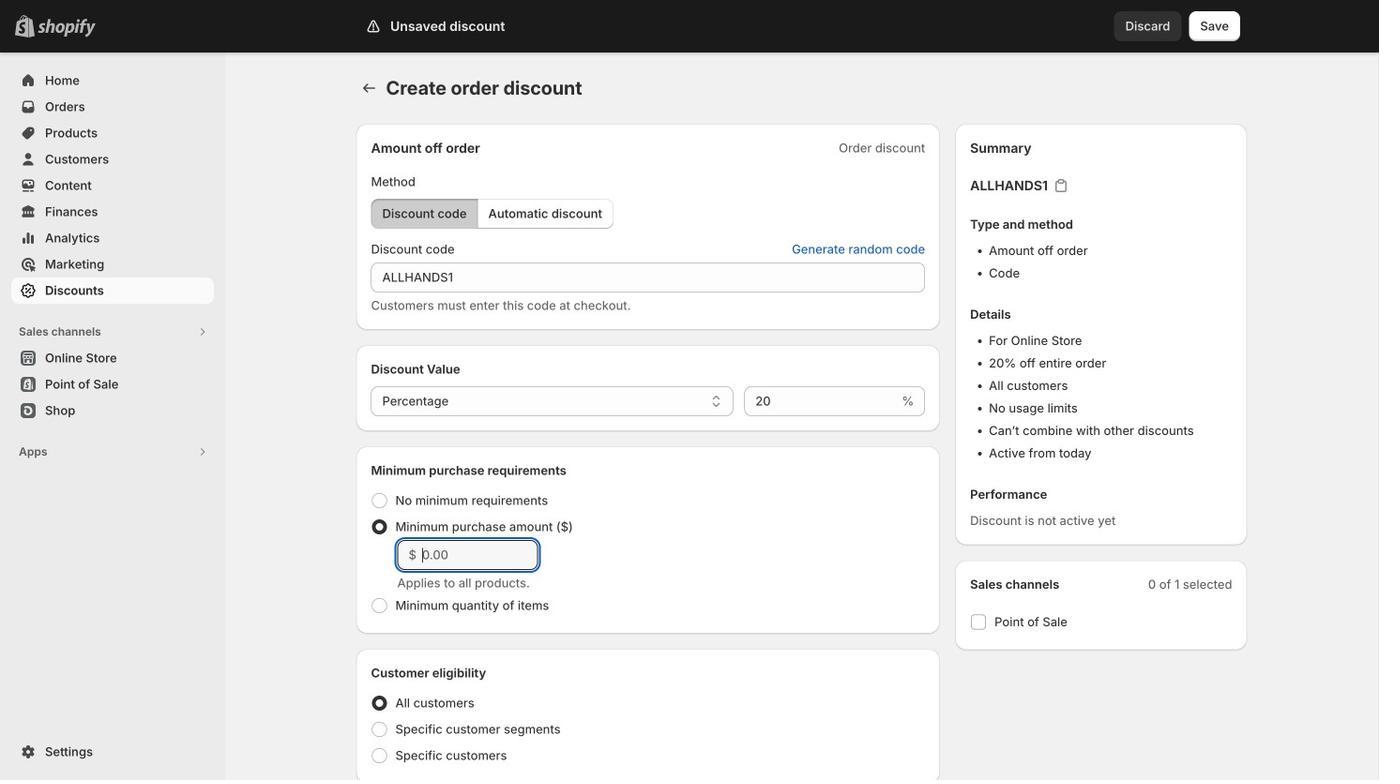 Task type: vqa. For each thing, say whether or not it's contained in the screenshot.
Dialog
no



Task type: describe. For each thing, give the bounding box(es) containing it.
shopify image
[[38, 19, 96, 37]]



Task type: locate. For each thing, give the bounding box(es) containing it.
None text field
[[371, 263, 926, 293], [745, 387, 899, 417], [371, 263, 926, 293], [745, 387, 899, 417]]

0.00 text field
[[422, 541, 538, 571]]



